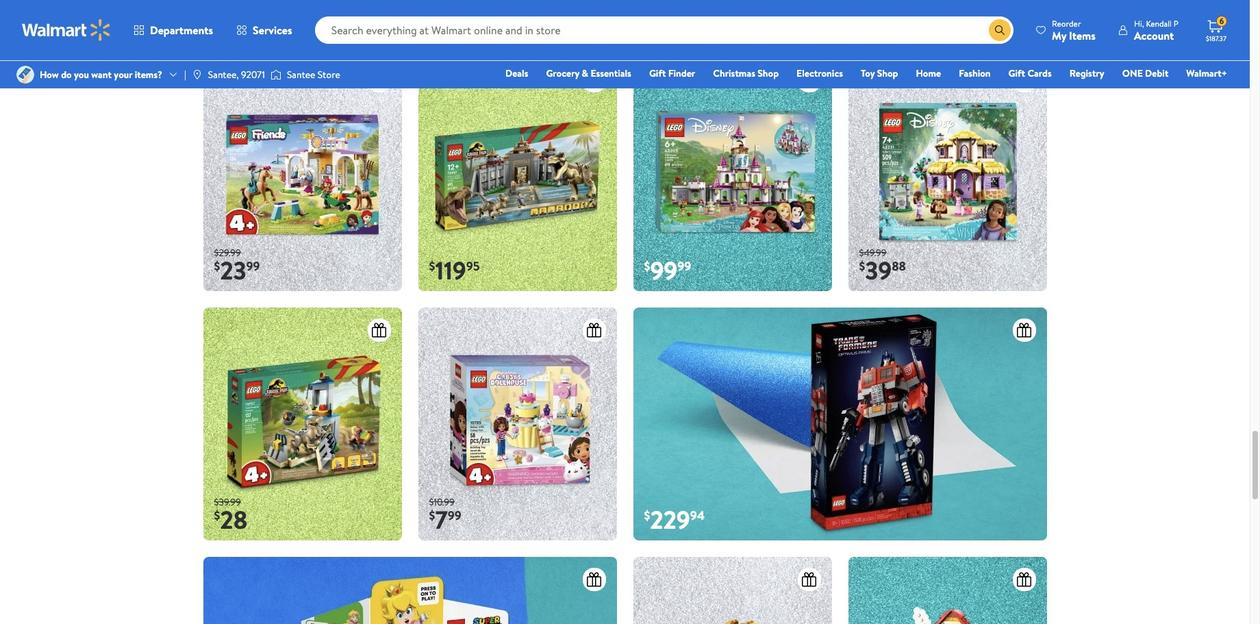 Task type: describe. For each thing, give the bounding box(es) containing it.
$10.99 $ 7 99
[[429, 495, 462, 537]]

one debit
[[1123, 66, 1169, 80]]

gift finder link
[[643, 66, 702, 81]]

how do you want your items?
[[40, 68, 162, 82]]

christmas shop
[[713, 66, 779, 80]]

grocery
[[546, 66, 580, 80]]

lego jurassic park velociraptor escape 76957 learn to build dinosaur toy for boys and girls, gift for kids aged 4 and up featuring a buildable dinosaur pen, off-roader vehicle and 2 minifigures image
[[203, 308, 402, 541]]

reorder my items
[[1052, 17, 1096, 43]]

23
[[220, 254, 246, 288]]

$187.37
[[1207, 34, 1227, 43]]

p
[[1174, 17, 1179, 29]]

christmas
[[713, 66, 756, 80]]

gift finder
[[649, 66, 696, 80]]

$ inside $ 7 49
[[644, 8, 651, 26]]

2 15 from the left
[[866, 4, 888, 39]]

one debit link
[[1117, 66, 1175, 81]]

home
[[916, 66, 942, 80]]

lego gabby's dollhouse bakey with cakey fun 10785 building toy set for fans of the dreamworks animation series, pretend play kitchen, oven and giant cupcake to decorate, gift for 4+ year olds image
[[418, 308, 617, 541]]

lego disney wish: asha's cottage 43231 building toy set, a cottage for role-playing life in the hamlet, collectible gift this holiday for fans of the disney movie, gift for kids ages 7 and up image
[[849, 58, 1047, 291]]

walmart+ link
[[1181, 66, 1234, 81]]

santee, 92071
[[208, 68, 265, 82]]

santee,
[[208, 68, 239, 82]]

you
[[74, 68, 89, 82]]

 image for how do you want your items?
[[16, 66, 34, 84]]

229
[[651, 503, 690, 537]]

shop for christmas shop
[[758, 66, 779, 80]]

search icon image
[[995, 25, 1006, 36]]

7 inside $10.99 $ 7 99
[[435, 503, 448, 537]]

deals
[[506, 66, 529, 80]]

deals link
[[499, 66, 535, 81]]

santee
[[287, 68, 315, 82]]

services button
[[225, 14, 304, 47]]

account
[[1135, 28, 1175, 43]]

finder
[[669, 66, 696, 80]]

$ 99 99
[[644, 254, 691, 288]]

walmart image
[[22, 19, 111, 41]]

$10.99
[[429, 495, 455, 509]]

88
[[892, 258, 906, 275]]

registry
[[1070, 66, 1105, 80]]

Search search field
[[315, 16, 1014, 44]]

$ 229 94
[[644, 503, 705, 537]]

99 inside $10.99 $ 7 99
[[448, 507, 462, 524]]

one
[[1123, 66, 1143, 80]]

92071
[[241, 68, 265, 82]]

electronics
[[797, 66, 843, 80]]

registry link
[[1064, 66, 1111, 81]]

$39.99 $ 28
[[214, 495, 248, 537]]

$ 119 95
[[429, 254, 480, 288]]

toy
[[861, 66, 875, 80]]

$29.99
[[214, 246, 241, 260]]

departments
[[150, 23, 213, 38]]

$ 7 49
[[644, 4, 677, 39]]

lego friends horse training 41746 toddler building toy, great christmas gift for 4 year old girls and boys, includes 2 mini-dolls, stable, 2 horse characters and animal care accessories image
[[203, 58, 402, 291]]

do
[[61, 68, 72, 82]]

shop for toy shop
[[877, 66, 899, 80]]

store
[[318, 68, 340, 82]]

want
[[91, 68, 112, 82]]



Task type: vqa. For each thing, say whether or not it's contained in the screenshot.
PICKUP
no



Task type: locate. For each thing, give the bounding box(es) containing it.
0 vertical spatial 7
[[651, 4, 663, 39]]

1 $ 15 99 from the left
[[214, 4, 256, 39]]

gift cards
[[1009, 66, 1052, 80]]

$ 15 99 up toy shop
[[860, 4, 901, 39]]

15
[[220, 4, 242, 39], [866, 4, 888, 39]]

 image
[[16, 66, 34, 84], [192, 69, 203, 80]]

1 horizontal spatial $ 15 99
[[860, 4, 901, 39]]

1 shop from the left
[[758, 66, 779, 80]]

lego disney princess ultimate adventure castle building toy, build a toy disney castle, includes 5 disney princess mini-dolls, ariel, rapunzel and snow white, disney gift for boys and girls, 43205 image
[[633, 58, 832, 291]]

1 horizontal spatial 15
[[866, 4, 888, 39]]

services
[[253, 23, 292, 38]]

0 horizontal spatial  image
[[16, 66, 34, 84]]

$39.99
[[214, 495, 241, 509]]

1 horizontal spatial shop
[[877, 66, 899, 80]]

$49.99
[[860, 246, 887, 260]]

departments button
[[122, 14, 225, 47]]

 image left how
[[16, 66, 34, 84]]

0 horizontal spatial shop
[[758, 66, 779, 80]]

hi,
[[1135, 17, 1145, 29]]

my
[[1052, 28, 1067, 43]]

$ inside $10.99 $ 7 99
[[429, 507, 435, 524]]

1 15 from the left
[[220, 4, 242, 39]]

$49.99 $ 39 88
[[860, 246, 906, 288]]

items
[[1070, 28, 1096, 43]]

hi, kendall p account
[[1135, 17, 1179, 43]]

Walmart Site-Wide search field
[[315, 16, 1014, 44]]

kendall
[[1147, 17, 1172, 29]]

gift for gift cards
[[1009, 66, 1026, 80]]

debit
[[1146, 66, 1169, 80]]

gift
[[649, 66, 666, 80], [1009, 66, 1026, 80]]

&
[[582, 66, 589, 80]]

99 inside $ 99 99
[[678, 258, 691, 275]]

cards
[[1028, 66, 1052, 80]]

santee store
[[287, 68, 340, 82]]

28
[[220, 503, 248, 537]]

toy shop
[[861, 66, 899, 80]]

$ inside $39.99 $ 28
[[214, 507, 220, 524]]

|
[[184, 68, 186, 82]]

95
[[466, 258, 480, 275]]

119
[[435, 254, 466, 288]]

$ 15 99 up "santee, 92071"
[[214, 4, 256, 39]]

1 horizontal spatial 7
[[651, 4, 663, 39]]

0 horizontal spatial $ 15 99
[[214, 4, 256, 39]]

0 horizontal spatial gift
[[649, 66, 666, 80]]

2 $ 15 99 from the left
[[860, 4, 901, 39]]

0 horizontal spatial 7
[[435, 503, 448, 537]]

$ inside $ 229 94
[[644, 507, 651, 524]]

15 left the services
[[220, 4, 242, 39]]

lego icons optimus prime 10302 transformers figure, collectible 2-in-1 robot and truck model building kit for adults, great gift idea image
[[633, 308, 1047, 541]]

grocery & essentials
[[546, 66, 632, 80]]

49
[[663, 8, 677, 26]]

lego jurassic park visitor center: t. rex & raptor attack 76961 buildable dinosaur toy, gift for teens and kids aged 12 and up, including a dino skeleton figure, 6 minifigures and more image
[[418, 58, 617, 291]]

how
[[40, 68, 59, 82]]

2 gift from the left
[[1009, 66, 1026, 80]]

reorder
[[1052, 17, 1082, 29]]

gift for gift finder
[[649, 66, 666, 80]]

$ 15 99
[[214, 4, 256, 39], [860, 4, 901, 39]]

$ inside $ 99 99
[[644, 258, 651, 275]]

gift inside gift cards link
[[1009, 66, 1026, 80]]

6 $187.37
[[1207, 15, 1227, 43]]

2 shop from the left
[[877, 66, 899, 80]]

fashion link
[[953, 66, 997, 81]]

toy shop link
[[855, 66, 905, 81]]

1 gift from the left
[[649, 66, 666, 80]]

$
[[214, 8, 220, 26], [644, 8, 651, 26], [860, 8, 866, 26], [214, 258, 220, 275], [429, 258, 435, 275], [644, 258, 651, 275], [860, 258, 866, 275], [214, 507, 220, 524], [429, 507, 435, 524], [644, 507, 651, 524]]

6
[[1220, 15, 1225, 27]]

$29.99 $ 23 99
[[214, 246, 260, 288]]

7
[[651, 4, 663, 39], [435, 503, 448, 537]]

walmart+
[[1187, 66, 1228, 80]]

15 up toy shop
[[866, 4, 888, 39]]

 image right |
[[192, 69, 203, 80]]

gift left finder
[[649, 66, 666, 80]]

shop right toy
[[877, 66, 899, 80]]

gift cards link
[[1003, 66, 1058, 81]]

1 horizontal spatial  image
[[192, 69, 203, 80]]

1 vertical spatial 7
[[435, 503, 448, 537]]

fashion
[[959, 66, 991, 80]]

99
[[242, 8, 256, 26], [888, 8, 901, 26], [651, 254, 678, 288], [246, 258, 260, 275], [678, 258, 691, 275], [448, 507, 462, 524]]

 image for santee, 92071
[[192, 69, 203, 80]]

$ inside $29.99 $ 23 99
[[214, 258, 220, 275]]

home link
[[910, 66, 948, 81]]

shop
[[758, 66, 779, 80], [877, 66, 899, 80]]

 image
[[271, 68, 282, 82]]

99 inside $29.99 $ 23 99
[[246, 258, 260, 275]]

39
[[866, 254, 892, 288]]

$ inside $49.99 $ 39 88
[[860, 258, 866, 275]]

gift left cards
[[1009, 66, 1026, 80]]

$ inside $ 119 95
[[429, 258, 435, 275]]

0 horizontal spatial 15
[[220, 4, 242, 39]]

94
[[690, 507, 705, 524]]

shop right christmas
[[758, 66, 779, 80]]

grocery & essentials link
[[540, 66, 638, 81]]

items?
[[135, 68, 162, 82]]

electronics link
[[791, 66, 850, 81]]

your
[[114, 68, 132, 82]]

gift inside gift finder link
[[649, 66, 666, 80]]

christmas shop link
[[707, 66, 785, 81]]

1 horizontal spatial gift
[[1009, 66, 1026, 80]]

essentials
[[591, 66, 632, 80]]



